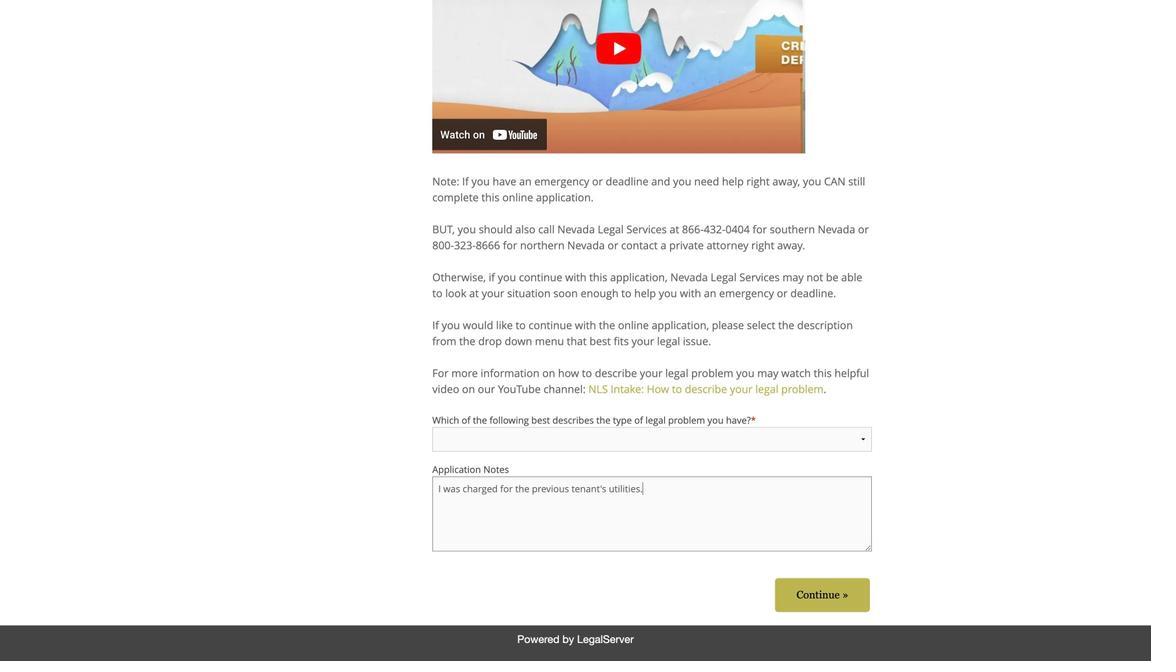 Task type: vqa. For each thing, say whether or not it's contained in the screenshot.
CONTINUE » submit
yes



Task type: locate. For each thing, give the bounding box(es) containing it.
None text field
[[432, 477, 872, 552]]



Task type: describe. For each thing, give the bounding box(es) containing it.
Continue » submit
[[775, 579, 870, 613]]



